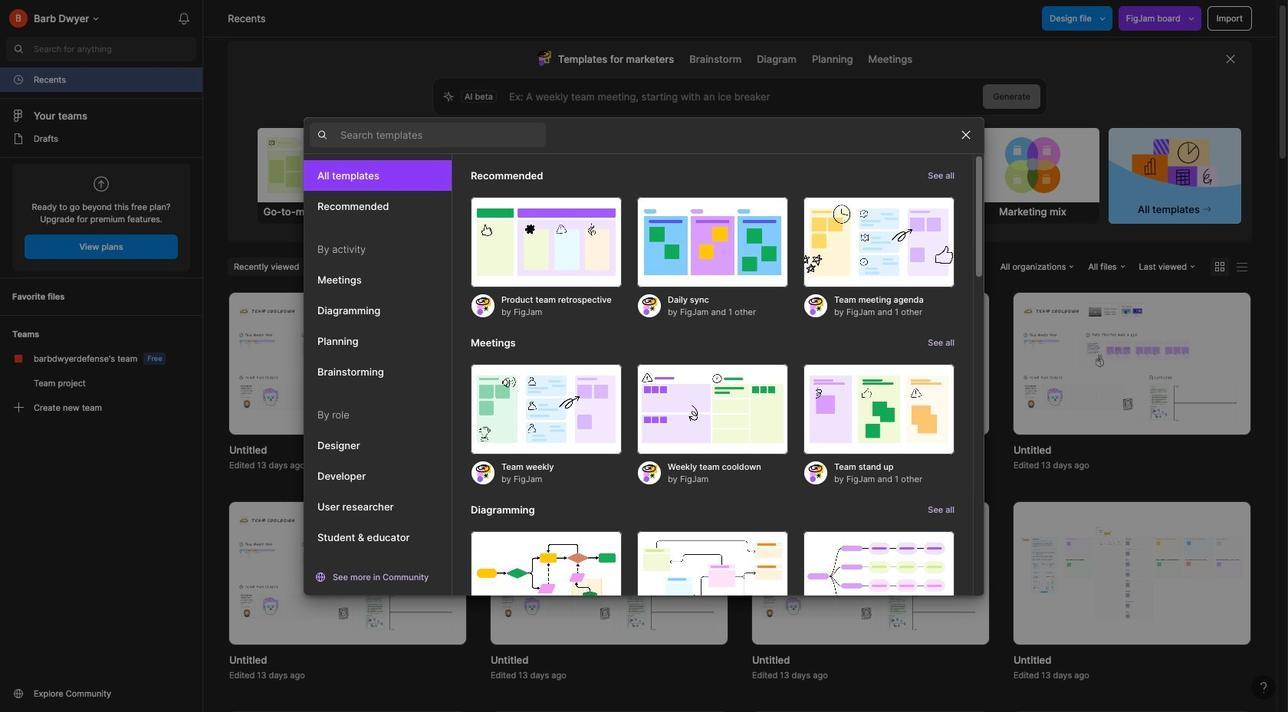 Task type: vqa. For each thing, say whether or not it's contained in the screenshot.
View comments image
no



Task type: locate. For each thing, give the bounding box(es) containing it.
marketing funnel image
[[399, 128, 532, 202]]

Ex: A weekly team meeting, starting with an ice breaker field
[[497, 78, 983, 115]]

Search for anything text field
[[34, 43, 196, 55]]

page 16 image
[[12, 133, 25, 145]]

daily sync image
[[637, 197, 788, 287]]

product team retrospective image
[[471, 197, 622, 287]]

grid
[[205, 293, 1275, 712]]

thumbnail image
[[229, 293, 466, 435], [491, 293, 728, 435], [752, 293, 989, 435], [1014, 293, 1251, 435], [229, 503, 466, 645], [491, 503, 728, 645], [752, 503, 989, 645], [1014, 503, 1251, 645]]

dialog
[[304, 117, 985, 653]]

creative brief template image
[[817, 128, 965, 202]]

see all all templates image
[[1132, 138, 1218, 195]]

weekly team cooldown image
[[637, 364, 788, 455]]



Task type: describe. For each thing, give the bounding box(es) containing it.
search 32 image
[[6, 37, 31, 61]]

Search templates text field
[[340, 126, 546, 144]]

competitor analysis image
[[541, 128, 673, 202]]

go-to-market (gtm) strategy image
[[258, 128, 390, 202]]

social media planner image
[[683, 128, 815, 202]]

mindmap image
[[804, 531, 955, 622]]

team weekly image
[[471, 364, 622, 455]]

team meeting agenda image
[[804, 197, 955, 287]]

diagram basics image
[[471, 531, 622, 622]]

marketing mix image
[[967, 128, 1099, 202]]

team stand up image
[[804, 364, 955, 455]]

recent 16 image
[[12, 74, 25, 86]]

uml diagram image
[[637, 531, 788, 622]]

bell 32 image
[[172, 6, 196, 31]]

community 16 image
[[12, 688, 25, 700]]



